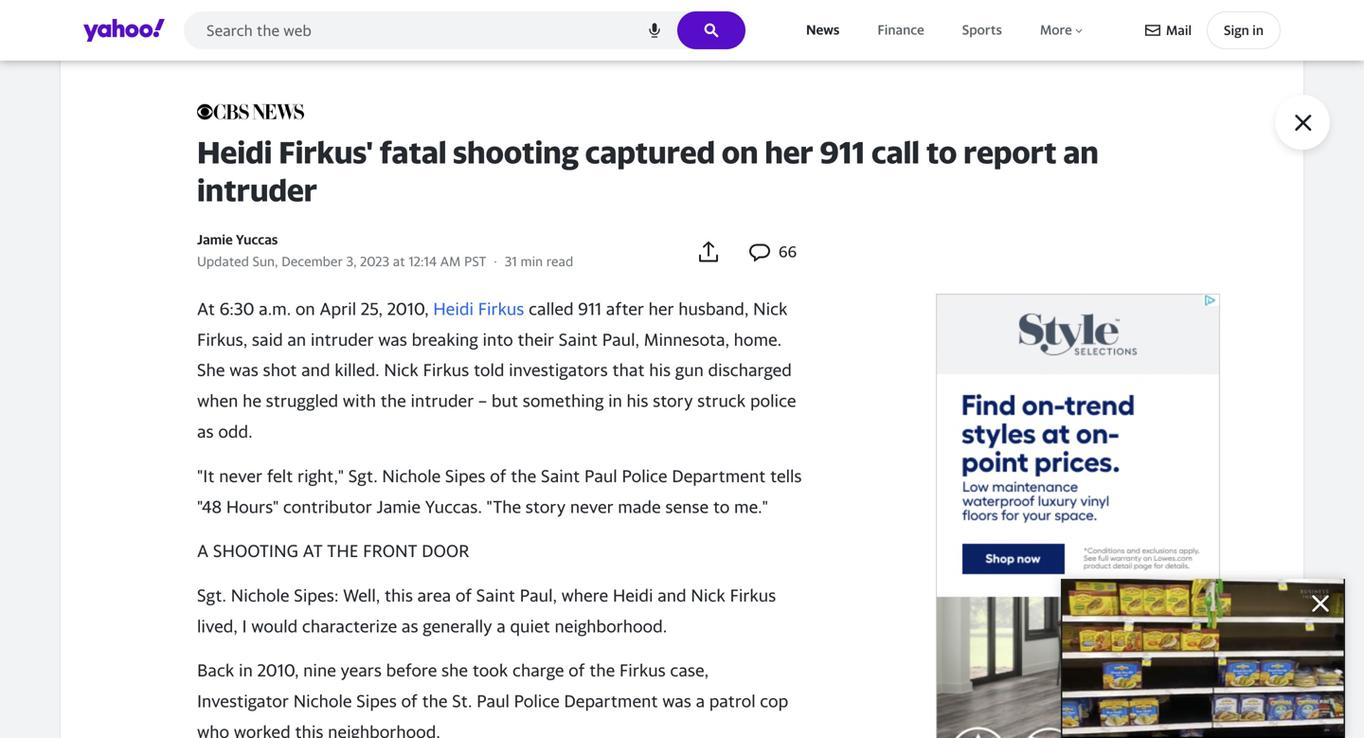 Task type: locate. For each thing, give the bounding box(es) containing it.
of right charge
[[569, 660, 585, 681]]

called 911 after her husband, nick firkus, said an intruder was breaking into their saint paul, minnesota, home. she was shot and killed. nick firkus told investigators that his gun discharged when he struggled with the intruder – but something in his story struck police as odd.
[[197, 298, 796, 442]]

department
[[672, 466, 766, 486], [564, 691, 658, 711]]

0 horizontal spatial 911
[[578, 298, 602, 319]]

was down '25,'
[[378, 329, 407, 349]]

and up case,
[[658, 585, 687, 605]]

nine
[[303, 660, 336, 681]]

charge
[[513, 660, 564, 681]]

sipes up the yuccas.
[[445, 466, 486, 486]]

0 horizontal spatial to
[[713, 496, 730, 517]]

sipes
[[445, 466, 486, 486], [357, 691, 397, 711]]

1 horizontal spatial paul,
[[602, 329, 640, 349]]

0 horizontal spatial nick
[[384, 360, 419, 380]]

1 vertical spatial his
[[627, 391, 649, 411]]

firkus inside 'sgt. nichole sipes: well, this area of saint paul, where heidi and nick firkus lived, i would characterize as generally a quiet neighborhood.'
[[730, 585, 776, 605]]

in inside called 911 after her husband, nick firkus, said an intruder was breaking into their saint paul, minnesota, home. she was shot and killed. nick firkus told investigators that his gun discharged when he struggled with the intruder – but something in his story struck police as odd.
[[608, 391, 622, 411]]

0 vertical spatial story
[[653, 391, 693, 411]]

back
[[197, 660, 234, 681]]

saint up quiet
[[476, 585, 516, 605]]

1 vertical spatial jamie
[[377, 496, 421, 517]]

his left 'gun'
[[649, 360, 671, 380]]

0 horizontal spatial his
[[627, 391, 649, 411]]

a inside back in 2010, nine years before she took charge of the firkus case, investigator nichole sipes of the st. paul police department was a patrol cop who worked this neighborhood.
[[696, 691, 705, 711]]

1 horizontal spatial on
[[722, 134, 759, 170]]

jamie inside "jamie yuccas updated sun, december 3, 2023 at 12:14 am pst · 31 min read"
[[197, 232, 233, 247]]

1 horizontal spatial her
[[765, 134, 814, 170]]

jamie
[[197, 232, 233, 247], [377, 496, 421, 517]]

nichole down nine
[[293, 691, 352, 711]]

this inside 'sgt. nichole sipes: well, this area of saint paul, where heidi and nick firkus lived, i would characterize as generally a quiet neighborhood.'
[[385, 585, 413, 605]]

911 inside heidi firkus' fatal shooting captured on her 911 call to report an intruder
[[820, 134, 865, 170]]

0 horizontal spatial sgt.
[[197, 585, 226, 605]]

1 horizontal spatial in
[[608, 391, 622, 411]]

in for back in 2010, nine years before she took charge of the firkus case, investigator nichole sipes of the st. paul police department was a patrol cop who worked this neighborhood.
[[239, 660, 253, 681]]

as down area
[[402, 616, 418, 636]]

1 vertical spatial story
[[526, 496, 566, 517]]

sipes down years
[[357, 691, 397, 711]]

saint up investigators
[[559, 329, 598, 349]]

intruder up yuccas
[[197, 172, 317, 208]]

the right charge
[[590, 660, 615, 681]]

firkus down me."
[[730, 585, 776, 605]]

in right the sign
[[1253, 22, 1264, 38]]

paul down something
[[585, 466, 618, 486]]

an inside called 911 after her husband, nick firkus, said an intruder was breaking into their saint paul, minnesota, home. she was shot and killed. nick firkus told investigators that his gun discharged when he struggled with the intruder – but something in his story struck police as odd.
[[287, 329, 306, 349]]

1 vertical spatial an
[[287, 329, 306, 349]]

0 vertical spatial intruder
[[197, 172, 317, 208]]

paul inside back in 2010, nine years before she took charge of the firkus case, investigator nichole sipes of the st. paul police department was a patrol cop who worked this neighborhood.
[[477, 691, 510, 711]]

a left patrol
[[696, 691, 705, 711]]

0 horizontal spatial as
[[197, 421, 214, 442]]

an inside heidi firkus' fatal shooting captured on her 911 call to report an intruder
[[1064, 134, 1099, 170]]

paul, down after
[[602, 329, 640, 349]]

1 vertical spatial 911
[[578, 298, 602, 319]]

1 horizontal spatial never
[[570, 496, 614, 517]]

department inside back in 2010, nine years before she took charge of the firkus case, investigator nichole sipes of the st. paul police department was a patrol cop who worked this neighborhood.
[[564, 691, 658, 711]]

lived,
[[197, 616, 238, 636]]

police inside "it never felt right," sgt. nichole sipes of the saint paul police department tells "48 hours" contributor jamie yuccas. "the story never made sense to me."
[[622, 466, 668, 486]]

0 horizontal spatial nichole
[[231, 585, 290, 605]]

heidi
[[197, 134, 272, 170], [433, 298, 474, 319], [613, 585, 653, 605]]

2 vertical spatial nichole
[[293, 691, 352, 711]]

struck
[[698, 391, 746, 411]]

up next
[[162, 34, 225, 54]]

story right "the
[[526, 496, 566, 517]]

paul down took
[[477, 691, 510, 711]]

1 vertical spatial paul
[[477, 691, 510, 711]]

toolbar
[[1146, 11, 1281, 49]]

paul
[[585, 466, 618, 486], [477, 691, 510, 711]]

0 horizontal spatial an
[[287, 329, 306, 349]]

0 vertical spatial to
[[927, 134, 957, 170]]

0 horizontal spatial this
[[295, 722, 324, 738]]

0 horizontal spatial on
[[295, 298, 315, 319]]

0 horizontal spatial heidi
[[197, 134, 272, 170]]

as
[[197, 421, 214, 442], [402, 616, 418, 636]]

911
[[820, 134, 865, 170], [578, 298, 602, 319]]

1 horizontal spatial department
[[672, 466, 766, 486]]

intruder down april
[[311, 329, 374, 349]]

66 link
[[749, 238, 797, 265]]

nick up case,
[[691, 585, 726, 605]]

0 vertical spatial and
[[301, 360, 330, 380]]

firkus down 'breaking'
[[423, 360, 469, 380]]

0 vertical spatial sgt.
[[348, 466, 378, 486]]

1 vertical spatial nichole
[[231, 585, 290, 605]]

this right worked
[[295, 722, 324, 738]]

1 horizontal spatial 911
[[820, 134, 865, 170]]

shooting
[[213, 541, 299, 561]]

odd.
[[218, 421, 253, 442]]

2 vertical spatial nick
[[691, 585, 726, 605]]

2010, right '25,'
[[387, 298, 429, 319]]

firkus left case,
[[620, 660, 666, 681]]

never left made
[[570, 496, 614, 517]]

intruder inside heidi firkus' fatal shooting captured on her 911 call to report an intruder
[[197, 172, 317, 208]]

2 horizontal spatial nichole
[[382, 466, 441, 486]]

1 horizontal spatial 2010,
[[387, 298, 429, 319]]

sgt. inside 'sgt. nichole sipes: well, this area of saint paul, where heidi and nick firkus lived, i would characterize as generally a quiet neighborhood.'
[[197, 585, 226, 605]]

of right area
[[456, 585, 472, 605]]

1 horizontal spatial police
[[622, 466, 668, 486]]

0 vertical spatial jamie
[[197, 232, 233, 247]]

in
[[1253, 22, 1264, 38], [608, 391, 622, 411], [239, 660, 253, 681]]

saint inside called 911 after her husband, nick firkus, said an intruder was breaking into their saint paul, minnesota, home. she was shot and killed. nick firkus told investigators that his gun discharged when he struggled with the intruder – but something in his story struck police as odd.
[[559, 329, 598, 349]]

0 vertical spatial on
[[722, 134, 759, 170]]

1 horizontal spatial jamie
[[377, 496, 421, 517]]

sgt. right the right,"
[[348, 466, 378, 486]]

to right call
[[927, 134, 957, 170]]

a left quiet
[[497, 616, 506, 636]]

but
[[492, 391, 518, 411]]

of up "the
[[490, 466, 507, 486]]

when
[[197, 391, 238, 411]]

patrol
[[710, 691, 756, 711]]

1 vertical spatial and
[[658, 585, 687, 605]]

0 vertical spatial paul
[[585, 466, 618, 486]]

0 vertical spatial an
[[1064, 134, 1099, 170]]

2 horizontal spatial was
[[663, 691, 692, 711]]

was down case,
[[663, 691, 692, 711]]

story down 'gun'
[[653, 391, 693, 411]]

neighborhood. down where
[[555, 616, 667, 636]]

0 vertical spatial was
[[378, 329, 407, 349]]

an right said
[[287, 329, 306, 349]]

1 horizontal spatial this
[[385, 585, 413, 605]]

sgt.
[[348, 466, 378, 486], [197, 585, 226, 605]]

0 horizontal spatial her
[[649, 298, 674, 319]]

2 vertical spatial in
[[239, 660, 253, 681]]

1 vertical spatial a
[[696, 691, 705, 711]]

1 horizontal spatial story
[[653, 391, 693, 411]]

call
[[872, 134, 920, 170]]

2 horizontal spatial heidi
[[613, 585, 653, 605]]

nichole up the yuccas.
[[382, 466, 441, 486]]

called
[[529, 298, 574, 319]]

saint down something
[[541, 466, 580, 486]]

made
[[618, 496, 661, 517]]

min
[[521, 253, 543, 269]]

"it never felt right," sgt. nichole sipes of the saint paul police department tells "48 hours" contributor jamie yuccas. "the story never made sense to me."
[[197, 466, 802, 517]]

saint inside 'sgt. nichole sipes: well, this area of saint paul, where heidi and nick firkus lived, i would characterize as generally a quiet neighborhood.'
[[476, 585, 516, 605]]

in right back
[[239, 660, 253, 681]]

hours"
[[226, 496, 279, 517]]

0 horizontal spatial sipes
[[357, 691, 397, 711]]

2023
[[360, 253, 390, 269]]

investigators
[[509, 360, 608, 380]]

1 vertical spatial on
[[295, 298, 315, 319]]

his down that
[[627, 391, 649, 411]]

1 horizontal spatial a
[[696, 691, 705, 711]]

0 horizontal spatial was
[[230, 360, 259, 380]]

the inside "it never felt right," sgt. nichole sipes of the saint paul police department tells "48 hours" contributor jamie yuccas. "the story never made sense to me."
[[511, 466, 537, 486]]

nichole
[[382, 466, 441, 486], [231, 585, 290, 605], [293, 691, 352, 711]]

front
[[363, 541, 417, 561]]

1 horizontal spatial and
[[658, 585, 687, 605]]

captured
[[585, 134, 715, 170]]

firkus
[[478, 298, 524, 319], [423, 360, 469, 380], [730, 585, 776, 605], [620, 660, 666, 681]]

1 vertical spatial this
[[295, 722, 324, 738]]

this left area
[[385, 585, 413, 605]]

1 horizontal spatial heidi
[[433, 298, 474, 319]]

0 horizontal spatial paul,
[[520, 585, 557, 605]]

31
[[505, 253, 517, 269]]

police up made
[[622, 466, 668, 486]]

nick right the 'killed.'
[[384, 360, 419, 380]]

intruder
[[197, 172, 317, 208], [311, 329, 374, 349], [411, 391, 474, 411]]

department inside "it never felt right," sgt. nichole sipes of the saint paul police department tells "48 hours" contributor jamie yuccas. "the story never made sense to me."
[[672, 466, 766, 486]]

1 vertical spatial never
[[570, 496, 614, 517]]

0 horizontal spatial and
[[301, 360, 330, 380]]

department down charge
[[564, 691, 658, 711]]

2010, left nine
[[257, 660, 299, 681]]

in for sign in
[[1253, 22, 1264, 38]]

1 vertical spatial department
[[564, 691, 658, 711]]

on right captured
[[722, 134, 759, 170]]

911 left call
[[820, 134, 865, 170]]

nichole up would
[[231, 585, 290, 605]]

in inside back in 2010, nine years before she took charge of the firkus case, investigator nichole sipes of the st. paul police department was a patrol cop who worked this neighborhood.
[[239, 660, 253, 681]]

0 horizontal spatial 2010,
[[257, 660, 299, 681]]

1 vertical spatial police
[[514, 691, 560, 711]]

department up sense
[[672, 466, 766, 486]]

0 horizontal spatial police
[[514, 691, 560, 711]]

0 vertical spatial this
[[385, 585, 413, 605]]

0 vertical spatial paul,
[[602, 329, 640, 349]]

nick inside 'sgt. nichole sipes: well, this area of saint paul, where heidi and nick firkus lived, i would characterize as generally a quiet neighborhood.'
[[691, 585, 726, 605]]

at
[[393, 253, 405, 269]]

1 horizontal spatial paul
[[585, 466, 618, 486]]

0 vertical spatial her
[[765, 134, 814, 170]]

6:30
[[220, 298, 254, 319]]

1 horizontal spatial an
[[1064, 134, 1099, 170]]

2 horizontal spatial nick
[[753, 298, 788, 319]]

0 vertical spatial 911
[[820, 134, 865, 170]]

heidi up 'breaking'
[[433, 298, 474, 319]]

and up struggled
[[301, 360, 330, 380]]

0 horizontal spatial neighborhood.
[[328, 722, 440, 738]]

of down before
[[401, 691, 418, 711]]

sign
[[1224, 22, 1250, 38]]

1 horizontal spatial to
[[927, 134, 957, 170]]

paul, up quiet
[[520, 585, 557, 605]]

saint inside "it never felt right," sgt. nichole sipes of the saint paul police department tells "48 hours" contributor jamie yuccas. "the story never made sense to me."
[[541, 466, 580, 486]]

the up "the
[[511, 466, 537, 486]]

2 vertical spatial heidi
[[613, 585, 653, 605]]

None search field
[[184, 11, 746, 55]]

0 horizontal spatial in
[[239, 660, 253, 681]]

1 vertical spatial 2010,
[[257, 660, 299, 681]]

sgt. up the lived, on the left bottom
[[197, 585, 226, 605]]

was inside back in 2010, nine years before she took charge of the firkus case, investigator nichole sipes of the st. paul police department was a patrol cop who worked this neighborhood.
[[663, 691, 692, 711]]

an
[[1064, 134, 1099, 170], [287, 329, 306, 349]]

something
[[523, 391, 604, 411]]

1 vertical spatial to
[[713, 496, 730, 517]]

to left me."
[[713, 496, 730, 517]]

a
[[497, 616, 506, 636], [696, 691, 705, 711]]

in down that
[[608, 391, 622, 411]]

firkus up into
[[478, 298, 524, 319]]

nick
[[753, 298, 788, 319], [384, 360, 419, 380], [691, 585, 726, 605]]

sipes inside back in 2010, nine years before she took charge of the firkus case, investigator nichole sipes of the st. paul police department was a patrol cop who worked this neighborhood.
[[357, 691, 397, 711]]

right,"
[[298, 466, 344, 486]]

0 horizontal spatial jamie
[[197, 232, 233, 247]]

1 horizontal spatial as
[[402, 616, 418, 636]]

sipes:
[[294, 585, 339, 605]]

after
[[606, 298, 644, 319]]

paul,
[[602, 329, 640, 349], [520, 585, 557, 605]]

as left the "odd."
[[197, 421, 214, 442]]

1 horizontal spatial sgt.
[[348, 466, 378, 486]]

2 vertical spatial was
[[663, 691, 692, 711]]

1 vertical spatial sgt.
[[197, 585, 226, 605]]

jamie up updated
[[197, 232, 233, 247]]

never up hours"
[[219, 466, 263, 486]]

heidi down cbs news image
[[197, 134, 272, 170]]

worked
[[234, 722, 291, 738]]

neighborhood. down years
[[328, 722, 440, 738]]

911 left after
[[578, 298, 602, 319]]

toolbar containing mail
[[1146, 11, 1281, 49]]

0 horizontal spatial story
[[526, 496, 566, 517]]

was up he
[[230, 360, 259, 380]]

struggled
[[266, 391, 338, 411]]

up
[[162, 34, 185, 54]]

3,
[[346, 253, 357, 269]]

0 vertical spatial sipes
[[445, 466, 486, 486]]

25,
[[361, 298, 383, 319]]

jamie inside "it never felt right," sgt. nichole sipes of the saint paul police department tells "48 hours" contributor jamie yuccas. "the story never made sense to me."
[[377, 496, 421, 517]]

0 vertical spatial heidi
[[197, 134, 272, 170]]

police down charge
[[514, 691, 560, 711]]

2 vertical spatial saint
[[476, 585, 516, 605]]

before
[[386, 660, 437, 681]]

2 horizontal spatial in
[[1253, 22, 1264, 38]]

1 horizontal spatial nick
[[691, 585, 726, 605]]

1 vertical spatial intruder
[[311, 329, 374, 349]]

intruder left –
[[411, 391, 474, 411]]

1 vertical spatial saint
[[541, 466, 580, 486]]

i
[[242, 616, 247, 636]]

0 vertical spatial his
[[649, 360, 671, 380]]

back in 2010, nine years before she took charge of the firkus case, investigator nichole sipes of the st. paul police department was a patrol cop who worked this neighborhood.
[[197, 660, 789, 738]]

an right 'report'
[[1064, 134, 1099, 170]]

jamie up front
[[377, 496, 421, 517]]

and inside 'sgt. nichole sipes: well, this area of saint paul, where heidi and nick firkus lived, i would characterize as generally a quiet neighborhood.'
[[658, 585, 687, 605]]

nick up home. on the top of page
[[753, 298, 788, 319]]

the right 'with'
[[381, 391, 406, 411]]

contributor
[[283, 496, 372, 517]]

heidi right where
[[613, 585, 653, 605]]

the inside called 911 after her husband, nick firkus, said an intruder was breaking into their saint paul, minnesota, home. she was shot and killed. nick firkus told investigators that his gun discharged when he struggled with the intruder – but something in his story struck police as odd.
[[381, 391, 406, 411]]

1 vertical spatial paul,
[[520, 585, 557, 605]]

firkus inside called 911 after her husband, nick firkus, said an intruder was breaking into their saint paul, minnesota, home. she was shot and killed. nick firkus told investigators that his gun discharged when he struggled with the intruder – but something in his story struck police as odd.
[[423, 360, 469, 380]]

to inside heidi firkus' fatal shooting captured on her 911 call to report an intruder
[[927, 134, 957, 170]]

on right a.m.
[[295, 298, 315, 319]]

mail
[[1166, 22, 1192, 38]]

told
[[474, 360, 505, 380]]

0 vertical spatial a
[[497, 616, 506, 636]]

0 vertical spatial nichole
[[382, 466, 441, 486]]

neighborhood. inside back in 2010, nine years before she took charge of the firkus case, investigator nichole sipes of the st. paul police department was a patrol cop who worked this neighborhood.
[[328, 722, 440, 738]]



Task type: describe. For each thing, give the bounding box(es) containing it.
firkus'
[[279, 134, 373, 170]]

1 vertical spatial heidi
[[433, 298, 474, 319]]

jamie yuccas updated sun, december 3, 2023 at 12:14 am pst · 31 min read
[[197, 232, 574, 269]]

sense
[[666, 496, 709, 517]]

1 horizontal spatial was
[[378, 329, 407, 349]]

0 vertical spatial nick
[[753, 298, 788, 319]]

·
[[494, 253, 497, 269]]

sipes inside "it never felt right," sgt. nichole sipes of the saint paul police department tells "48 hours" contributor jamie yuccas. "the story never made sense to me."
[[445, 466, 486, 486]]

Search query text field
[[184, 11, 746, 49]]

to inside "it never felt right," sgt. nichole sipes of the saint paul police department tells "48 hours" contributor jamie yuccas. "the story never made sense to me."
[[713, 496, 730, 517]]

with
[[343, 391, 376, 411]]

said
[[252, 329, 283, 349]]

nichole inside back in 2010, nine years before she took charge of the firkus case, investigator nichole sipes of the st. paul police department was a patrol cop who worked this neighborhood.
[[293, 691, 352, 711]]

breaking
[[412, 329, 478, 349]]

december
[[282, 253, 343, 269]]

a
[[197, 541, 209, 561]]

her inside called 911 after her husband, nick firkus, said an intruder was breaking into their saint paul, minnesota, home. she was shot and killed. nick firkus told investigators that his gun discharged when he struggled with the intruder – but something in his story struck police as odd.
[[649, 298, 674, 319]]

"the
[[487, 496, 521, 517]]

who
[[197, 722, 229, 738]]

0 horizontal spatial never
[[219, 466, 263, 486]]

their
[[518, 329, 554, 349]]

generally
[[423, 616, 492, 636]]

12:14
[[409, 253, 437, 269]]

shot
[[263, 360, 297, 380]]

police
[[750, 391, 796, 411]]

felt
[[267, 466, 293, 486]]

nichole inside 'sgt. nichole sipes: well, this area of saint paul, where heidi and nick firkus lived, i would characterize as generally a quiet neighborhood.'
[[231, 585, 290, 605]]

sign in link
[[1207, 11, 1281, 49]]

sports
[[963, 22, 1002, 37]]

her inside heidi firkus' fatal shooting captured on her 911 call to report an intruder
[[765, 134, 814, 170]]

2 vertical spatial intruder
[[411, 391, 474, 411]]

st.
[[452, 691, 472, 711]]

"it
[[197, 466, 215, 486]]

heidi firkus link
[[433, 298, 524, 319]]

discharged
[[708, 360, 792, 380]]

and inside called 911 after her husband, nick firkus, said an intruder was breaking into their saint paul, minnesota, home. she was shot and killed. nick firkus told investigators that his gun discharged when he struggled with the intruder – but something in his story struck police as odd.
[[301, 360, 330, 380]]

neighborhood. inside 'sgt. nichole sipes: well, this area of saint paul, where heidi and nick firkus lived, i would characterize as generally a quiet neighborhood.'
[[555, 616, 667, 636]]

story inside called 911 after her husband, nick firkus, said an intruder was breaking into their saint paul, minnesota, home. she was shot and killed. nick firkus told investigators that his gun discharged when he struggled with the intruder – but something in his story struck police as odd.
[[653, 391, 693, 411]]

heidi inside heidi firkus' fatal shooting captured on her 911 call to report an intruder
[[197, 134, 272, 170]]

finance
[[878, 22, 925, 37]]

years
[[341, 660, 382, 681]]

a shooting at the front door
[[197, 541, 469, 561]]

1 vertical spatial nick
[[384, 360, 419, 380]]

finance link
[[874, 17, 928, 42]]

quiet
[[510, 616, 550, 636]]

on inside heidi firkus' fatal shooting captured on her 911 call to report an intruder
[[722, 134, 759, 170]]

the left st.
[[422, 691, 448, 711]]

–
[[478, 391, 487, 411]]

am
[[440, 253, 461, 269]]

the
[[327, 541, 359, 561]]

news link
[[803, 17, 844, 42]]

advertisement region
[[936, 294, 1221, 738]]

case,
[[670, 660, 709, 681]]

area
[[418, 585, 451, 605]]

news
[[806, 22, 840, 37]]

gun
[[675, 360, 704, 380]]

1 horizontal spatial his
[[649, 360, 671, 380]]

search image
[[704, 23, 719, 38]]

nichole inside "it never felt right," sgt. nichole sipes of the saint paul police department tells "48 hours" contributor jamie yuccas. "the story never made sense to me."
[[382, 466, 441, 486]]

next
[[188, 34, 225, 54]]

killed.
[[335, 360, 380, 380]]

shooting
[[453, 134, 579, 170]]

player iframe element
[[1061, 579, 1346, 738]]

a.m.
[[259, 298, 291, 319]]

april
[[320, 298, 356, 319]]

as inside 'sgt. nichole sipes: well, this area of saint paul, where heidi and nick firkus lived, i would characterize as generally a quiet neighborhood.'
[[402, 616, 418, 636]]

"48
[[197, 496, 222, 517]]

that
[[613, 360, 645, 380]]

911 inside called 911 after her husband, nick firkus, said an intruder was breaking into their saint paul, minnesota, home. she was shot and killed. nick firkus told investigators that his gun discharged when he struggled with the intruder – but something in his story struck police as odd.
[[578, 298, 602, 319]]

0 vertical spatial 2010,
[[387, 298, 429, 319]]

report
[[964, 134, 1057, 170]]

where
[[562, 585, 609, 605]]

heidi firkus' fatal shooting captured on her 911 call to report an intruder article
[[144, 98, 1293, 738]]

this inside back in 2010, nine years before she took charge of the firkus case, investigator nichole sipes of the st. paul police department was a patrol cop who worked this neighborhood.
[[295, 722, 324, 738]]

sgt. nichole sipes: well, this area of saint paul, where heidi and nick firkus lived, i would characterize as generally a quiet neighborhood.
[[197, 585, 776, 636]]

into
[[483, 329, 513, 349]]

tells
[[770, 466, 802, 486]]

firkus inside back in 2010, nine years before she took charge of the firkus case, investigator nichole sipes of the st. paul police department was a patrol cop who worked this neighborhood.
[[620, 660, 666, 681]]

pst
[[464, 253, 486, 269]]

as inside called 911 after her husband, nick firkus, said an intruder was breaking into their saint paul, minnesota, home. she was shot and killed. nick firkus told investigators that his gun discharged when he struggled with the intruder – but something in his story struck police as odd.
[[197, 421, 214, 442]]

at 6:30 a.m. on april 25, 2010, heidi firkus
[[197, 298, 524, 319]]

cop
[[760, 691, 789, 711]]

paul, inside called 911 after her husband, nick firkus, said an intruder was breaking into their saint paul, minnesota, home. she was shot and killed. nick firkus told investigators that his gun discharged when he struggled with the intruder – but something in his story struck police as odd.
[[602, 329, 640, 349]]

would
[[251, 616, 298, 636]]

heidi firkus' fatal shooting captured on her 911 call to report an intruder
[[197, 134, 1099, 208]]

well,
[[343, 585, 380, 605]]

yuccas
[[236, 232, 278, 247]]

sun,
[[253, 253, 278, 269]]

66
[[779, 242, 797, 260]]

home.
[[734, 329, 782, 349]]

fatal
[[380, 134, 447, 170]]

sgt. inside "it never felt right," sgt. nichole sipes of the saint paul police department tells "48 hours" contributor jamie yuccas. "the story never made sense to me."
[[348, 466, 378, 486]]

paul, inside 'sgt. nichole sipes: well, this area of saint paul, where heidi and nick firkus lived, i would characterize as generally a quiet neighborhood.'
[[520, 585, 557, 605]]

heidi inside 'sgt. nichole sipes: well, this area of saint paul, where heidi and nick firkus lived, i would characterize as generally a quiet neighborhood.'
[[613, 585, 653, 605]]

cbs news image
[[197, 98, 304, 126]]

story inside "it never felt right," sgt. nichole sipes of the saint paul police department tells "48 hours" contributor jamie yuccas. "the story never made sense to me."
[[526, 496, 566, 517]]

at
[[303, 541, 323, 561]]

paul inside "it never felt right," sgt. nichole sipes of the saint paul police department tells "48 hours" contributor jamie yuccas. "the story never made sense to me."
[[585, 466, 618, 486]]

of inside "it never felt right," sgt. nichole sipes of the saint paul police department tells "48 hours" contributor jamie yuccas. "the story never made sense to me."
[[490, 466, 507, 486]]

police inside back in 2010, nine years before she took charge of the firkus case, investigator nichole sipes of the st. paul police department was a patrol cop who worked this neighborhood.
[[514, 691, 560, 711]]

firkus,
[[197, 329, 248, 349]]

door
[[422, 541, 469, 561]]

updated
[[197, 253, 249, 269]]

characterize
[[302, 616, 397, 636]]

at
[[197, 298, 215, 319]]

more button
[[1037, 17, 1089, 42]]

yuccas.
[[425, 496, 482, 517]]

2010, inside back in 2010, nine years before she took charge of the firkus case, investigator nichole sipes of the st. paul police department was a patrol cop who worked this neighborhood.
[[257, 660, 299, 681]]

of inside 'sgt. nichole sipes: well, this area of saint paul, where heidi and nick firkus lived, i would characterize as generally a quiet neighborhood.'
[[456, 585, 472, 605]]

me."
[[734, 496, 768, 517]]

read
[[547, 253, 574, 269]]

she
[[197, 360, 225, 380]]

sports link
[[959, 17, 1006, 42]]

he
[[243, 391, 262, 411]]

mail link
[[1146, 13, 1192, 47]]

1 vertical spatial was
[[230, 360, 259, 380]]

husband,
[[679, 298, 749, 319]]

a inside 'sgt. nichole sipes: well, this area of saint paul, where heidi and nick firkus lived, i would characterize as generally a quiet neighborhood.'
[[497, 616, 506, 636]]



Task type: vqa. For each thing, say whether or not it's contained in the screenshot.
"great"
no



